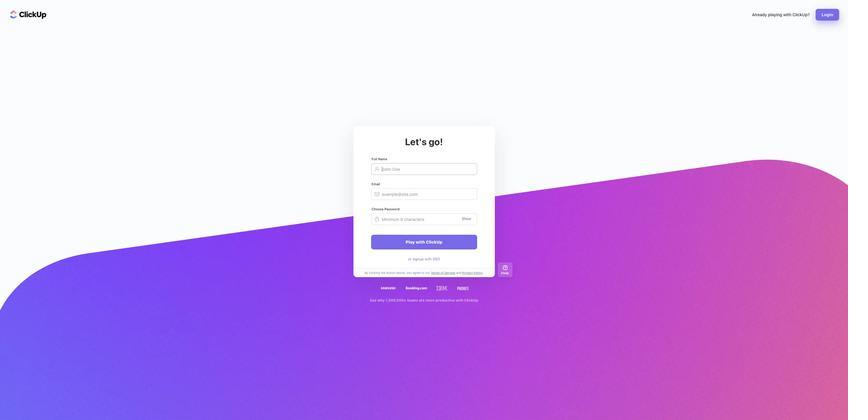 Task type: locate. For each thing, give the bounding box(es) containing it.
play with clickup button
[[371, 235, 477, 250]]

help
[[502, 271, 509, 275]]

play with clickup
[[406, 240, 443, 245]]

with
[[784, 12, 792, 17], [416, 240, 425, 245], [425, 257, 432, 261], [456, 298, 464, 303]]

policy
[[474, 271, 483, 275]]

with right play
[[416, 240, 425, 245]]

help link
[[498, 263, 513, 277]]

signup
[[413, 257, 424, 261]]

go!
[[429, 136, 443, 147]]

terms of service link
[[430, 271, 457, 275]]

with right playing
[[784, 12, 792, 17]]

1 horizontal spatial clickup
[[465, 298, 479, 303]]

already
[[753, 12, 768, 17]]

playing
[[769, 12, 783, 17]]

let's
[[405, 136, 427, 147]]

of
[[441, 271, 444, 275]]

sign up element
[[371, 157, 477, 250]]

already playing with clickup?
[[753, 12, 810, 17]]

button
[[387, 271, 396, 275]]

name
[[378, 157, 388, 161]]

sso
[[433, 257, 440, 261]]

clickup
[[426, 240, 443, 245], [465, 298, 479, 303]]

1 vertical spatial clickup
[[465, 298, 479, 303]]

why
[[378, 298, 385, 303]]

Email email field
[[371, 188, 477, 200]]

1,000,000+
[[386, 298, 407, 303]]

let's go!
[[405, 136, 443, 147]]

clicking
[[369, 271, 380, 275]]

0 horizontal spatial clickup
[[426, 240, 443, 245]]

choose
[[372, 207, 384, 211]]

by
[[365, 271, 368, 275]]

0 vertical spatial clickup
[[426, 240, 443, 245]]

show link
[[462, 217, 472, 221]]

clickup up sso
[[426, 240, 443, 245]]

service
[[445, 271, 456, 275]]

full name
[[372, 157, 388, 161]]

clickup right productive
[[465, 298, 479, 303]]

or signup with sso
[[408, 257, 440, 261]]



Task type: describe. For each thing, give the bounding box(es) containing it.
login
[[822, 12, 834, 17]]

.
[[483, 271, 484, 275]]

with inside button
[[416, 240, 425, 245]]

terms
[[431, 271, 440, 275]]

to
[[422, 271, 425, 275]]

email
[[372, 182, 380, 186]]

by clicking the button above, you agree to our terms of service and privacy policy .
[[365, 271, 484, 275]]

or signup with sso link
[[408, 257, 440, 262]]

see
[[370, 298, 377, 303]]

clickup - home image
[[10, 10, 47, 19]]

or
[[408, 257, 412, 261]]

are
[[419, 298, 425, 303]]

the
[[381, 271, 386, 275]]

login link
[[816, 9, 840, 21]]

privacy
[[463, 271, 473, 275]]

play
[[406, 240, 415, 245]]

productive
[[436, 298, 455, 303]]

agree
[[413, 271, 421, 275]]

see why 1,000,000+ teams are more productive with clickup
[[370, 298, 479, 303]]

privacy policy link
[[462, 271, 483, 275]]

password
[[385, 207, 400, 211]]

teams
[[407, 298, 418, 303]]

clickup inside button
[[426, 240, 443, 245]]

clickup?
[[793, 12, 810, 17]]

Choose Password password field
[[371, 213, 477, 225]]

with left sso
[[425, 257, 432, 261]]

you
[[407, 271, 412, 275]]

our
[[426, 271, 430, 275]]

above,
[[397, 271, 406, 275]]

with right productive
[[456, 298, 464, 303]]

show
[[462, 217, 472, 221]]

full
[[372, 157, 378, 161]]

more
[[426, 298, 435, 303]]

choose password
[[372, 207, 400, 211]]

and
[[457, 271, 462, 275]]



Task type: vqa. For each thing, say whether or not it's contained in the screenshot.
Search...
no



